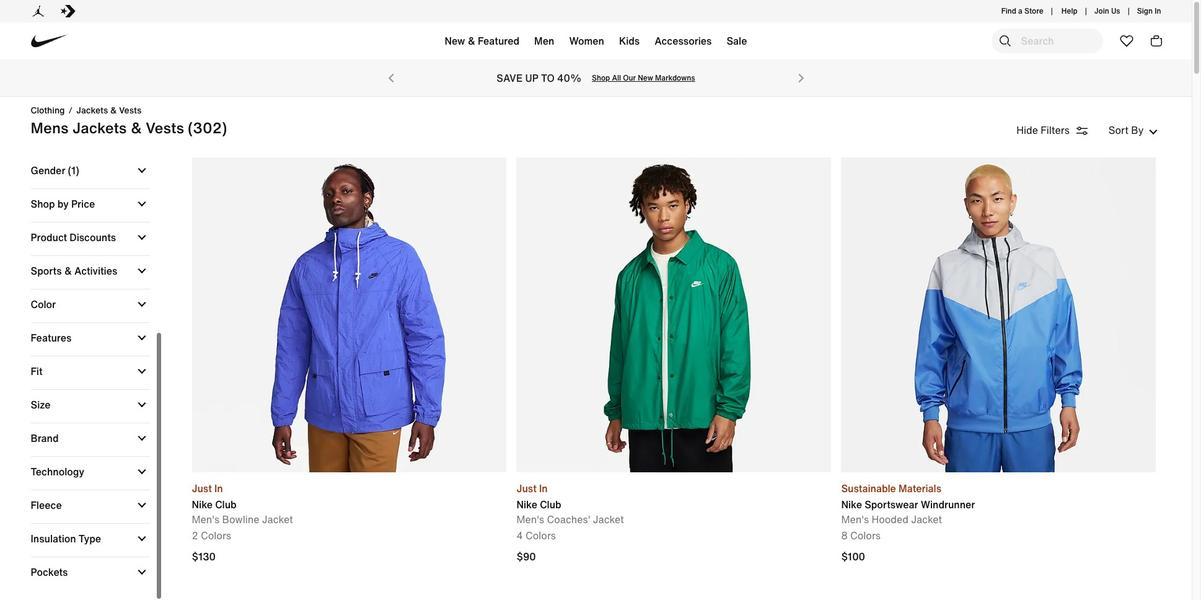 Task type: locate. For each thing, give the bounding box(es) containing it.
new right the our
[[638, 73, 654, 83]]

nike inside sustainable materials nike sportswear windrunner men's hooded jacket
[[842, 497, 863, 512]]

jacket inside just in nike club men's bowline jacket
[[262, 512, 293, 527]]

jacket
[[262, 512, 293, 527], [593, 512, 624, 527], [912, 512, 943, 527]]

nike inside just in nike club men's bowline jacket
[[192, 497, 213, 512]]

color
[[31, 297, 56, 312]]

0 vertical spatial shop
[[592, 73, 610, 83]]

0 horizontal spatial just
[[192, 481, 212, 496]]

0 horizontal spatial men's
[[192, 512, 220, 527]]

menu bar
[[211, 25, 982, 62]]

save
[[497, 71, 523, 86]]

/
[[69, 104, 73, 117]]

in up bowline at the left bottom of page
[[215, 481, 223, 496]]

sports
[[31, 263, 62, 278]]

accessories
[[655, 33, 712, 48]]

new & featured link
[[437, 26, 527, 61]]

nike down sustainable
[[842, 497, 863, 512]]

1 club from the left
[[215, 497, 237, 512]]

shop inside dropdown button
[[31, 196, 55, 211]]

5 chevron image from the top
[[137, 400, 146, 409]]

pockets
[[31, 565, 68, 580]]

1 horizontal spatial |
[[1086, 6, 1088, 16]]

new left the featured
[[445, 33, 465, 48]]

men's inside just in nike club men's bowline jacket
[[192, 512, 220, 527]]

jacket down the materials in the bottom of the page
[[912, 512, 943, 527]]

3 | from the left
[[1128, 6, 1130, 16]]

1 horizontal spatial new
[[638, 73, 654, 83]]

6 chevron image from the top
[[137, 467, 146, 476]]

men's down sustainable
[[842, 512, 870, 527]]

nike club men's bowline jacket image
[[192, 158, 507, 473]]

men link
[[527, 26, 562, 61]]

chevron image for gender
[[137, 166, 146, 175]]

fit button
[[31, 356, 147, 386]]

2 just from the left
[[517, 481, 537, 496]]

fleece button
[[31, 490, 147, 520]]

2 chevron image from the top
[[137, 199, 146, 208]]

| for help
[[1086, 6, 1088, 16]]

chevron image for sort by
[[1149, 128, 1158, 136]]

just up men's coaches' jacket link
[[517, 481, 537, 496]]

favorites image
[[1120, 33, 1134, 48]]

1 jacket from the left
[[262, 512, 293, 527]]

join
[[1095, 6, 1110, 16]]

chevron image inside fit "dropdown button"
[[137, 367, 146, 375]]

men's up $90
[[517, 512, 545, 527]]

just inside just in nike club men's bowline jacket
[[192, 481, 212, 496]]

women
[[569, 33, 605, 48]]

in inside button
[[1155, 6, 1162, 16]]

chevron image inside size dropdown button
[[137, 400, 146, 409]]

shop left all
[[592, 73, 610, 83]]

1 vertical spatial new
[[638, 73, 654, 83]]

chevron image for fit
[[137, 367, 146, 375]]

$130 link
[[192, 549, 507, 564], [192, 549, 219, 564]]

up
[[526, 71, 539, 86]]

2 horizontal spatial jacket
[[912, 512, 943, 527]]

sports & activities
[[31, 263, 117, 278]]

nike left bowline at the left bottom of page
[[192, 497, 213, 512]]

chevron image for fleece
[[137, 501, 146, 509]]

to
[[541, 71, 555, 86]]

chevron image for insulation type
[[137, 534, 146, 543]]

0 horizontal spatial in
[[215, 481, 223, 496]]

nike club men's coaches' jacket image
[[517, 158, 832, 473]]

1 nike club link from the left
[[192, 497, 293, 512]]

jackets right /
[[76, 104, 108, 117]]

store
[[1025, 6, 1044, 16]]

2 nike from the left
[[517, 497, 538, 512]]

product discounts button
[[31, 222, 147, 252]]

sportswear
[[865, 497, 919, 512]]

2 jacket from the left
[[593, 512, 624, 527]]

just inside 'just in nike club men's coaches' jacket'
[[517, 481, 537, 496]]

| for join us
[[1128, 6, 1130, 16]]

vests left (302)
[[146, 116, 184, 139]]

chevron image for technology
[[137, 467, 146, 476]]

$100
[[842, 549, 866, 564]]

filters
[[1041, 123, 1070, 138]]

0 horizontal spatial |
[[1052, 6, 1053, 16]]

save up to 40%
[[497, 71, 582, 86]]

7 chevron image from the top
[[137, 568, 146, 576]]

chevron image inside brand dropdown button
[[137, 434, 146, 442]]

| left join
[[1086, 6, 1088, 16]]

| left help at top right
[[1052, 6, 1053, 16]]

hide filters
[[1017, 123, 1070, 138]]

coaches'
[[547, 512, 591, 527]]

3 jacket from the left
[[912, 512, 943, 527]]

pockets button
[[31, 557, 147, 587]]

men's
[[192, 512, 220, 527], [517, 512, 545, 527], [842, 512, 870, 527]]

help link
[[1057, 3, 1083, 19]]

1 just from the left
[[192, 481, 212, 496]]

hide
[[1017, 123, 1039, 138]]

men's inside 'just in nike club men's coaches' jacket'
[[517, 512, 545, 527]]

chevron image
[[137, 166, 146, 175], [137, 199, 146, 208], [137, 266, 146, 275], [137, 367, 146, 375], [137, 400, 146, 409], [137, 467, 146, 476], [137, 568, 146, 576]]

0 vertical spatial new
[[445, 33, 465, 48]]

just up "men's bowline jacket" 'link'
[[192, 481, 212, 496]]

men's for just in nike club men's bowline jacket
[[192, 512, 220, 527]]

chevron image for pockets
[[137, 568, 146, 576]]

1 horizontal spatial club
[[540, 497, 562, 512]]

jacket inside 'just in nike club men's coaches' jacket'
[[593, 512, 624, 527]]

in right sign at right top
[[1155, 6, 1162, 16]]

nike club link for bowline
[[192, 497, 293, 512]]

2 club from the left
[[540, 497, 562, 512]]

mens
[[31, 116, 69, 139]]

insulation type button
[[31, 524, 147, 553]]

)
[[76, 163, 79, 178]]

jackets & vests link
[[76, 104, 142, 117]]

help
[[1062, 6, 1078, 16]]

chevron image inside the "insulation type" dropdown button
[[137, 534, 146, 543]]

chevron image for size
[[137, 400, 146, 409]]

men
[[535, 33, 555, 48]]

chevron image inside sort by dropdown button
[[1149, 128, 1158, 136]]

1 nike from the left
[[192, 497, 213, 512]]

chevron image inside sports & activities dropdown button
[[137, 266, 146, 275]]

chevron image inside the pockets dropdown button
[[137, 568, 146, 576]]

2 | from the left
[[1086, 6, 1088, 16]]

sign
[[1138, 6, 1153, 16]]

women link
[[562, 26, 612, 61]]

1 | from the left
[[1052, 6, 1053, 16]]

2 nike club link from the left
[[517, 497, 624, 512]]

nike club link for coaches'
[[517, 497, 624, 512]]

chevron image inside features dropdown button
[[137, 333, 146, 342]]

nike inside 'just in nike club men's coaches' jacket'
[[517, 497, 538, 512]]

club inside 'just in nike club men's coaches' jacket'
[[540, 497, 562, 512]]

0 horizontal spatial jacket
[[262, 512, 293, 527]]

0 horizontal spatial new
[[445, 33, 465, 48]]

in
[[1155, 6, 1162, 16], [215, 481, 223, 496], [539, 481, 548, 496]]

| right us
[[1128, 6, 1130, 16]]

0 horizontal spatial nike club link
[[192, 497, 293, 512]]

vests right /
[[119, 104, 142, 117]]

new inside "link"
[[445, 33, 465, 48]]

just
[[192, 481, 212, 496], [517, 481, 537, 496]]

2 horizontal spatial men's
[[842, 512, 870, 527]]

jacket right coaches'
[[593, 512, 624, 527]]

chevron image for product discounts
[[137, 233, 146, 242]]

us
[[1112, 6, 1121, 16]]

open search modal image
[[998, 33, 1013, 48]]

1 horizontal spatial men's
[[517, 512, 545, 527]]

1 horizontal spatial nike
[[517, 497, 538, 512]]

size
[[31, 397, 51, 412]]

1 horizontal spatial just
[[517, 481, 537, 496]]

nike home page image
[[25, 17, 73, 66]]

1 vertical spatial shop
[[31, 196, 55, 211]]

2 horizontal spatial nike
[[842, 497, 863, 512]]

1 horizontal spatial jacket
[[593, 512, 624, 527]]

chevron image
[[1149, 128, 1158, 136], [137, 233, 146, 242], [137, 300, 146, 309], [137, 333, 146, 342], [137, 434, 146, 442], [137, 501, 146, 509], [137, 534, 146, 543]]

$90 link
[[517, 549, 832, 564], [517, 549, 539, 564]]

jacket right bowline at the left bottom of page
[[262, 512, 293, 527]]

in inside 'just in nike club men's coaches' jacket'
[[539, 481, 548, 496]]

in up coaches'
[[539, 481, 548, 496]]

mens jackets & vests (302)
[[31, 116, 227, 139]]

jordan image
[[31, 4, 46, 19]]

0 horizontal spatial shop
[[31, 196, 55, 211]]

product
[[31, 230, 67, 245]]

nike for men's hooded jacket
[[842, 497, 863, 512]]

find a store link
[[999, 1, 1047, 22]]

jackets
[[76, 104, 108, 117], [72, 116, 127, 139]]

3 men's from the left
[[842, 512, 870, 527]]

filter ds image
[[1075, 123, 1090, 138]]

1 horizontal spatial nike club link
[[517, 497, 624, 512]]

chevron image inside shop by price dropdown button
[[137, 199, 146, 208]]

men's bowline jacket link
[[192, 512, 293, 527]]

2 horizontal spatial in
[[1155, 6, 1162, 16]]

4 chevron image from the top
[[137, 367, 146, 375]]

shop by price
[[31, 196, 95, 211]]

discounts
[[70, 230, 116, 245]]

chevron image inside color dropdown button
[[137, 300, 146, 309]]

1 horizontal spatial in
[[539, 481, 548, 496]]

men's hooded jacket link
[[842, 512, 976, 527]]

new
[[445, 33, 465, 48], [638, 73, 654, 83]]

chevron image inside product discounts dropdown button
[[137, 233, 146, 242]]

club inside just in nike club men's bowline jacket
[[215, 497, 237, 512]]

chevron image inside technology dropdown button
[[137, 467, 146, 476]]

0 horizontal spatial nike
[[192, 497, 213, 512]]

chevron image inside fleece dropdown button
[[137, 501, 146, 509]]

shop
[[592, 73, 610, 83], [31, 196, 55, 211]]

1 men's from the left
[[192, 512, 220, 527]]

3 nike from the left
[[842, 497, 863, 512]]

shop for shop all our new markdowns
[[592, 73, 610, 83]]

new & featured
[[445, 33, 520, 48]]

|
[[1052, 6, 1053, 16], [1086, 6, 1088, 16], [1128, 6, 1130, 16]]

2 men's from the left
[[517, 512, 545, 527]]

men's left bowline at the left bottom of page
[[192, 512, 220, 527]]

0 horizontal spatial club
[[215, 497, 237, 512]]

2 horizontal spatial |
[[1128, 6, 1130, 16]]

(
[[68, 163, 71, 178]]

nike left coaches'
[[517, 497, 538, 512]]

in inside just in nike club men's bowline jacket
[[215, 481, 223, 496]]

3 chevron image from the top
[[137, 266, 146, 275]]

1 chevron image from the top
[[137, 166, 146, 175]]

shop left by
[[31, 196, 55, 211]]

shop for shop by price
[[31, 196, 55, 211]]

nike for men's bowline jacket
[[192, 497, 213, 512]]

sustainable
[[842, 481, 897, 496]]

men's coaches' jacket link
[[517, 512, 624, 527]]

type
[[79, 531, 101, 546]]

jacket inside sustainable materials nike sportswear windrunner men's hooded jacket
[[912, 512, 943, 527]]

nike club link
[[192, 497, 293, 512], [517, 497, 624, 512]]

just for just in nike club men's coaches' jacket
[[517, 481, 537, 496]]

men's inside sustainable materials nike sportswear windrunner men's hooded jacket
[[842, 512, 870, 527]]

1 horizontal spatial shop
[[592, 73, 610, 83]]

0 horizontal spatial vests
[[119, 104, 142, 117]]

insulation type
[[31, 531, 101, 546]]



Task type: describe. For each thing, give the bounding box(es) containing it.
find a store
[[1002, 6, 1044, 16]]

clothing link
[[31, 104, 65, 117]]

club for bowline
[[215, 497, 237, 512]]

jacket for men's bowline jacket
[[262, 512, 293, 527]]

a
[[1019, 6, 1023, 16]]

shop all our new markdowns
[[592, 73, 696, 83]]

in for just in nike club men's bowline jacket
[[215, 481, 223, 496]]

price
[[71, 196, 95, 211]]

windrunner
[[921, 497, 976, 512]]

1
[[71, 163, 76, 178]]

brand
[[31, 431, 59, 446]]

sustainable materials nike sportswear windrunner men's hooded jacket
[[842, 481, 976, 527]]

by
[[57, 196, 69, 211]]

nike for men's coaches' jacket
[[517, 497, 538, 512]]

kids
[[619, 33, 640, 48]]

Search Products text field
[[992, 29, 1103, 53]]

fleece
[[31, 498, 62, 513]]

by
[[1132, 123, 1144, 138]]

clothing
[[31, 104, 65, 117]]

in for sign in
[[1155, 6, 1162, 16]]

find
[[1002, 6, 1017, 16]]

sale
[[727, 33, 748, 48]]

(302)
[[188, 116, 227, 139]]

1 horizontal spatial vests
[[146, 116, 184, 139]]

chevron image for sports & activities
[[137, 266, 146, 275]]

hooded
[[872, 512, 909, 527]]

chevron image for shop by price
[[137, 199, 146, 208]]

| for find a store
[[1052, 6, 1053, 16]]

40%
[[558, 71, 582, 86]]

technology button
[[31, 457, 147, 486]]

featured
[[478, 33, 520, 48]]

sort by element
[[1017, 122, 1162, 139]]

just for just in nike club men's bowline jacket
[[192, 481, 212, 496]]

sign in
[[1138, 6, 1162, 16]]

sort
[[1109, 123, 1129, 138]]

nike sportswear windrunner men's hooded jacket image
[[842, 158, 1157, 473]]

kids link
[[612, 26, 648, 61]]

activities
[[74, 263, 117, 278]]

in for just in nike club men's coaches' jacket
[[539, 481, 548, 496]]

chevron image for brand
[[137, 434, 146, 442]]

sign in button
[[1138, 1, 1162, 22]]

gender
[[31, 163, 65, 178]]

accessories link
[[648, 26, 720, 61]]

clothing / jackets & vests
[[31, 104, 142, 117]]

converse image
[[60, 4, 75, 19]]

features button
[[31, 323, 147, 353]]

our
[[623, 73, 636, 83]]

markdowns
[[655, 73, 696, 83]]

just in nike club men's coaches' jacket
[[517, 481, 624, 527]]

$130
[[192, 549, 216, 564]]

join us
[[1095, 6, 1121, 16]]

brand button
[[31, 423, 147, 453]]

sort by
[[1109, 123, 1144, 138]]

join us link
[[1095, 1, 1121, 22]]

menu bar containing new & featured
[[211, 25, 982, 62]]

features
[[31, 330, 72, 345]]

product discounts
[[31, 230, 116, 245]]

technology
[[31, 464, 84, 479]]

fit
[[31, 364, 42, 379]]

size button
[[31, 390, 147, 420]]

jacket for men's coaches' jacket
[[593, 512, 624, 527]]

& inside "link"
[[468, 33, 475, 48]]

gender ( 1 )
[[31, 163, 79, 178]]

sale link
[[720, 26, 755, 61]]

chevron image for features
[[137, 333, 146, 342]]

hide filters button
[[1017, 122, 1105, 138]]

jackets up the )
[[72, 116, 127, 139]]

insulation
[[31, 531, 76, 546]]

all
[[612, 73, 621, 83]]

nike sportswear windrunner link
[[842, 497, 976, 512]]

color button
[[31, 289, 147, 319]]

just in nike club men's bowline jacket
[[192, 481, 293, 527]]

men's for just in nike club men's coaches' jacket
[[517, 512, 545, 527]]

chevron image for color
[[137, 300, 146, 309]]

club for coaches'
[[540, 497, 562, 512]]

shop all our new markdowns link
[[592, 73, 696, 83]]

materials
[[899, 481, 942, 496]]

sports & activities button
[[31, 256, 147, 286]]

bowline
[[222, 512, 260, 527]]

$90
[[517, 549, 536, 564]]

& inside dropdown button
[[64, 263, 72, 278]]

sort by button
[[1105, 123, 1162, 138]]



Task type: vqa. For each thing, say whether or not it's contained in the screenshot.


